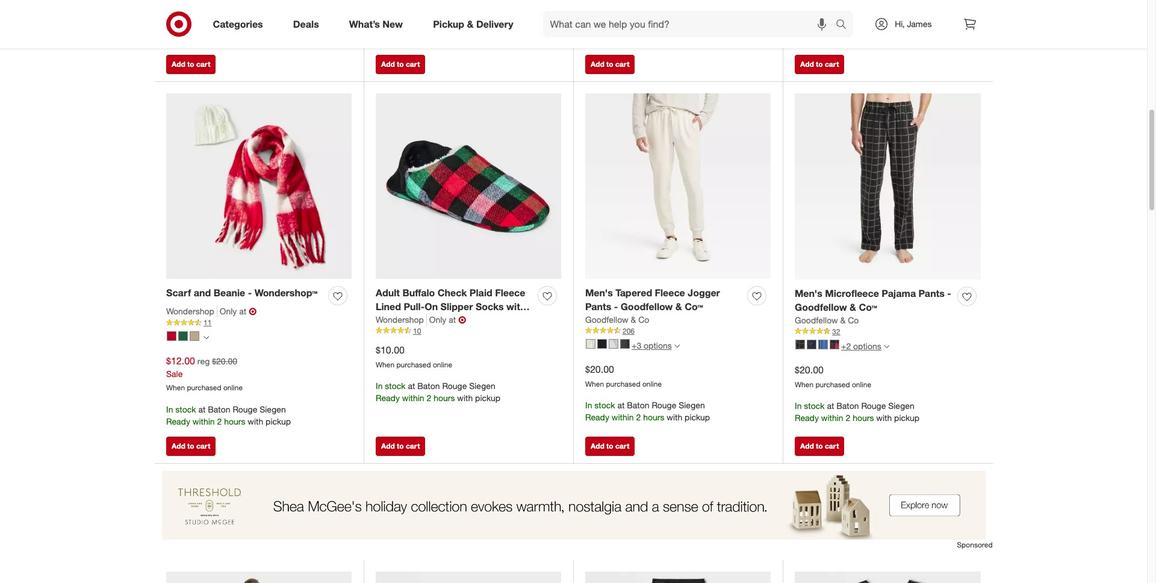 Task type: vqa. For each thing, say whether or not it's contained in the screenshot.
the bottom Day
no



Task type: locate. For each thing, give the bounding box(es) containing it.
- inside 'adult buffalo check plaid fleece lined pull-on slipper socks with huggable heel & grippers - wondershop™ black/red/blue'
[[498, 314, 502, 326]]

ready
[[585, 14, 609, 24], [166, 33, 190, 44], [795, 34, 819, 44], [376, 393, 400, 403], [585, 412, 609, 422], [795, 413, 819, 423], [166, 416, 190, 426]]

with inside 'adult buffalo check plaid fleece lined pull-on slipper socks with huggable heel & grippers - wondershop™ black/red/blue'
[[507, 300, 526, 312]]

co
[[639, 314, 649, 324], [848, 315, 859, 325]]

goodfellow & co up 206 at the right of page
[[585, 314, 649, 324]]

men's tapered fleece jogger pants - goodfellow & co™ link
[[585, 286, 743, 314]]

options left all colors + 3 more colors element
[[644, 340, 672, 350]]

men's
[[585, 287, 613, 299], [795, 287, 823, 299]]

only
[[220, 306, 237, 316], [429, 314, 447, 324]]

&
[[467, 18, 474, 30], [676, 300, 682, 312], [850, 301, 857, 313], [446, 314, 452, 326], [631, 314, 636, 324], [840, 315, 846, 325]]

0 horizontal spatial wondershop link
[[166, 305, 217, 317]]

2 fleece from the left
[[655, 287, 685, 299]]

- down socks
[[498, 314, 502, 326]]

black image
[[597, 339, 607, 349], [796, 340, 805, 350]]

siegen
[[679, 2, 705, 12], [260, 21, 286, 32], [469, 21, 496, 32], [889, 22, 915, 32], [469, 381, 496, 391], [679, 400, 705, 410], [889, 401, 915, 411], [260, 404, 286, 414]]

goodfellow & co for goodfellow
[[795, 315, 859, 325]]

when purchased online
[[166, 0, 243, 9], [795, 1, 872, 10]]

0 horizontal spatial goodfellow & co
[[585, 314, 649, 324]]

fleece up socks
[[495, 287, 525, 299]]

grippers
[[455, 314, 495, 326]]

and
[[194, 287, 211, 299]]

1 horizontal spatial options
[[853, 341, 882, 351]]

wondershop up 11
[[166, 306, 214, 316]]

wondershop link down "lined"
[[376, 314, 427, 326]]

0 horizontal spatial $20.00
[[212, 356, 237, 366]]

pickup for scarf and beanie - wondershop™
[[266, 416, 291, 426]]

men's premium slim fit thermal pants - goodfellow & co™ image
[[585, 571, 771, 583], [585, 571, 771, 583]]

goodfellow & co link up 206 at the right of page
[[585, 314, 649, 326]]

adult buffalo check plaid fleece lined pull-on slipper socks with huggable heel & grippers - wondershop™ black/red/blue image
[[376, 94, 561, 279], [376, 94, 561, 279]]

fleece inside men's tapered fleece jogger pants - goodfellow & co™
[[655, 287, 685, 299]]

1 horizontal spatial only
[[429, 314, 447, 324]]

1 horizontal spatial goodfellow & co
[[795, 315, 859, 325]]

goodfellow & co
[[585, 314, 649, 324], [795, 315, 859, 325]]

1 horizontal spatial wondershop
[[376, 314, 424, 324]]

cart
[[196, 60, 210, 69], [406, 60, 420, 69], [616, 60, 630, 69], [825, 60, 839, 69], [196, 442, 210, 451], [406, 442, 420, 451], [616, 442, 630, 451], [825, 442, 839, 451]]

socks
[[476, 300, 504, 312]]

wondershop™
[[255, 287, 318, 299], [376, 328, 439, 340]]

pickup & delivery
[[433, 18, 513, 30]]

fleece
[[495, 287, 525, 299], [655, 287, 685, 299]]

¬ down scarf and beanie - wondershop™ link
[[249, 305, 257, 317]]

0 horizontal spatial fleece
[[495, 287, 525, 299]]

goodfellow & co link up "32"
[[795, 314, 859, 326]]

all colors + 2 more colors image
[[884, 344, 889, 349]]

¬ down slipper
[[458, 314, 466, 326]]

0 horizontal spatial $20.00 when purchased online
[[585, 363, 662, 388]]

$20.00 when purchased online for -
[[585, 363, 662, 388]]

0 horizontal spatial only
[[220, 306, 237, 316]]

11
[[204, 318, 212, 327]]

$20.00 when purchased online for goodfellow
[[795, 364, 872, 389]]

purchased up search
[[816, 1, 850, 10]]

at
[[618, 2, 625, 12], [198, 21, 206, 32], [408, 21, 415, 32], [827, 22, 834, 32], [239, 306, 246, 316], [449, 314, 456, 324], [408, 381, 415, 391], [618, 400, 625, 410], [827, 401, 834, 411], [198, 404, 206, 414]]

scarf and beanie - wondershop™ link
[[166, 286, 318, 300]]

wondershop for adult
[[376, 314, 424, 324]]

search button
[[831, 11, 860, 40]]

wondershop™ up 11 link
[[255, 287, 318, 299]]

+2 options button
[[790, 337, 895, 356]]

0 horizontal spatial wondershop™
[[255, 287, 318, 299]]

beige image
[[586, 339, 596, 349]]

black image left cement gray icon
[[597, 339, 607, 349]]

wondershop™ inside 'adult buffalo check plaid fleece lined pull-on slipper socks with huggable heel & grippers - wondershop™ black/red/blue'
[[376, 328, 439, 340]]

options for &
[[853, 341, 882, 351]]

10 link
[[376, 326, 561, 336]]

in stock at  baton rouge siegen ready within 2 hours with pickup
[[585, 2, 710, 24], [376, 381, 501, 403], [585, 400, 710, 422], [795, 401, 920, 423], [166, 404, 291, 426]]

fleece inside 'adult buffalo check plaid fleece lined pull-on slipper socks with huggable heel & grippers - wondershop™ black/red/blue'
[[495, 287, 525, 299]]

men's premium classic fit long sleeve thermal undershirt - goodfellow & co™ image
[[795, 571, 981, 583], [795, 571, 981, 583]]

online
[[223, 0, 243, 9], [852, 1, 872, 10], [433, 360, 452, 369], [643, 379, 662, 388], [852, 380, 872, 389], [223, 383, 243, 392]]

1 horizontal spatial goodfellow & co link
[[795, 314, 859, 326]]

men's for men's tapered fleece jogger pants - goodfellow & co™
[[585, 287, 613, 299]]

in stock at  baton rouge siegen ready within 2 hours
[[166, 21, 286, 44], [795, 22, 915, 44]]

scarf and beanie - wondershop™
[[166, 287, 318, 299]]

0 horizontal spatial men's
[[585, 287, 613, 299]]

0 vertical spatial pants
[[919, 287, 945, 299]]

wondershop only at ¬ up 11
[[166, 305, 257, 317]]

& up 206 link
[[676, 300, 682, 312]]

rouge
[[652, 2, 677, 12], [233, 21, 257, 32], [442, 21, 467, 32], [862, 22, 886, 32], [442, 381, 467, 391], [652, 400, 677, 410], [862, 401, 886, 411], [233, 404, 257, 414]]

black image inside +2 options dropdown button
[[796, 340, 805, 350]]

1 horizontal spatial pants
[[919, 287, 945, 299]]

online inside $10.00 when purchased online
[[433, 360, 452, 369]]

charcoal gray image
[[620, 339, 630, 349]]

faux fur earmuff and gloves set - wondershop™ one size image
[[376, 571, 561, 583], [376, 571, 561, 583]]

pants
[[919, 287, 945, 299], [585, 300, 612, 312]]

$20.00 down navy blue 'icon' at the right bottom of page
[[795, 364, 824, 376]]

men's left tapered
[[585, 287, 613, 299]]

goodfellow & co link
[[585, 314, 649, 326], [795, 314, 859, 326]]

206
[[623, 326, 635, 335]]

$10.00
[[376, 344, 405, 356]]

1 horizontal spatial co™
[[859, 301, 878, 313]]

- right the pajama
[[948, 287, 952, 299]]

red image
[[830, 340, 840, 350]]

32 link
[[795, 326, 981, 337]]

$20.00 when purchased online down +2 options dropdown button
[[795, 364, 872, 389]]

goodfellow
[[621, 300, 673, 312], [795, 301, 847, 313], [585, 314, 629, 324], [795, 315, 838, 325]]

$20.00
[[212, 356, 237, 366], [585, 363, 614, 375], [795, 364, 824, 376]]

& inside "men's microfleece pajama pants - goodfellow & co™"
[[850, 301, 857, 313]]

wondershop down "lined"
[[376, 314, 424, 324]]

1 horizontal spatial ¬
[[458, 314, 466, 326]]

wondershop™ down huggable
[[376, 328, 439, 340]]

men's left microfleece
[[795, 287, 823, 299]]

1 horizontal spatial $20.00 when purchased online
[[795, 364, 872, 389]]

options inside dropdown button
[[853, 341, 882, 351]]

men's microfleece pajama pants - goodfellow & co™ image
[[795, 94, 981, 280], [795, 94, 981, 280]]

siegen inside in stock at  baton rouge siegen with pickup
[[469, 21, 496, 32]]

men's tapered fleece jogger pants - goodfellow & co™
[[585, 287, 720, 312]]

0 horizontal spatial ¬
[[249, 305, 257, 317]]

plaid
[[470, 287, 493, 299]]

options for goodfellow
[[644, 340, 672, 350]]

1 horizontal spatial fleece
[[655, 287, 685, 299]]

pickup & delivery link
[[423, 11, 529, 37]]

stock
[[595, 2, 615, 12], [175, 21, 196, 32], [385, 21, 406, 32], [804, 22, 825, 32], [385, 381, 406, 391], [595, 400, 615, 410], [804, 401, 825, 411], [175, 404, 196, 414]]

scarf and beanie - wondershop™ image
[[166, 94, 352, 279], [166, 94, 352, 279]]

in stock at  baton rouge siegen ready within 2 hours with pickup for goodfellow
[[795, 401, 920, 423]]

co™ inside "men's microfleece pajama pants - goodfellow & co™"
[[859, 301, 878, 313]]

men's tapered fleece jogger pants - goodfellow & co™ image
[[585, 94, 771, 279], [585, 94, 771, 279]]

co down men's tapered fleece jogger pants - goodfellow & co™
[[639, 314, 649, 324]]

buffalo
[[403, 287, 435, 299]]

rouge inside in stock at  baton rouge siegen with pickup
[[442, 21, 467, 32]]

goodfellow & co link for goodfellow
[[795, 314, 859, 326]]

black/red/blue
[[442, 328, 513, 340]]

tapered
[[616, 287, 652, 299]]

- down tapered
[[614, 300, 618, 312]]

¬
[[249, 305, 257, 317], [458, 314, 466, 326]]

goodfellow inside "men's microfleece pajama pants - goodfellow & co™"
[[795, 301, 847, 313]]

co™ down microfleece
[[859, 301, 878, 313]]

wondershop only at ¬ for and
[[166, 305, 257, 317]]

1 fleece from the left
[[495, 287, 525, 299]]

in stock at  baton rouge siegen ready within 2 hours with pickup for -
[[585, 400, 710, 422]]

pickup
[[685, 14, 710, 24], [475, 33, 501, 44], [475, 393, 501, 403], [685, 412, 710, 422], [894, 413, 920, 423], [266, 416, 291, 426]]

& down slipper
[[446, 314, 452, 326]]

stock inside in stock at  baton rouge siegen with pickup
[[385, 21, 406, 32]]

1 horizontal spatial $20.00
[[585, 363, 614, 375]]

0 horizontal spatial options
[[644, 340, 672, 350]]

with inside in stock at  baton rouge siegen with pickup
[[457, 33, 473, 44]]

wondershop link up 11
[[166, 305, 217, 317]]

& down microfleece
[[850, 301, 857, 313]]

add to cart
[[172, 60, 210, 69], [381, 60, 420, 69], [591, 60, 630, 69], [800, 60, 839, 69], [172, 442, 210, 451], [381, 442, 420, 451], [591, 442, 630, 451], [800, 442, 839, 451]]

goodfellow & co link for -
[[585, 314, 649, 326]]

pants up beige image
[[585, 300, 612, 312]]

1 horizontal spatial black image
[[796, 340, 805, 350]]

$20.00 when purchased online down +3 options dropdown button
[[585, 363, 662, 388]]

microfleece
[[825, 287, 879, 299]]

$20.00 down beige image
[[585, 363, 614, 375]]

wondershop only at ¬
[[166, 305, 257, 317], [376, 314, 466, 326]]

1 vertical spatial wondershop™
[[376, 328, 439, 340]]

goodfellow & co up "32"
[[795, 315, 859, 325]]

only for check
[[429, 314, 447, 324]]

0 horizontal spatial co™
[[685, 300, 703, 312]]

$20.00 when purchased online
[[585, 363, 662, 388], [795, 364, 872, 389]]

co down microfleece
[[848, 315, 859, 325]]

1 horizontal spatial men's
[[795, 287, 823, 299]]

purchased
[[187, 0, 221, 9], [816, 1, 850, 10], [397, 360, 431, 369], [606, 379, 641, 388], [816, 380, 850, 389], [187, 383, 221, 392]]

-
[[248, 287, 252, 299], [948, 287, 952, 299], [614, 300, 618, 312], [498, 314, 502, 326]]

11 link
[[166, 317, 352, 328]]

with
[[667, 14, 683, 24], [457, 33, 473, 44], [507, 300, 526, 312], [457, 393, 473, 403], [667, 412, 683, 422], [877, 413, 892, 423], [248, 416, 263, 426]]

baton
[[627, 2, 650, 12], [208, 21, 230, 32], [418, 21, 440, 32], [837, 22, 859, 32], [418, 381, 440, 391], [627, 400, 650, 410], [837, 401, 859, 411], [208, 404, 230, 414]]

options left 'all colors + 2 more colors' element
[[853, 341, 882, 351]]

¬ for -
[[249, 305, 257, 317]]

1 horizontal spatial when purchased online
[[795, 1, 872, 10]]

black image left navy blue 'icon' at the right bottom of page
[[796, 340, 805, 350]]

goodfellow inside men's tapered fleece jogger pants - goodfellow & co™
[[621, 300, 673, 312]]

pickup inside in stock at  baton rouge siegen with pickup
[[475, 33, 501, 44]]

1 horizontal spatial wondershop link
[[376, 314, 427, 326]]

hi,
[[895, 19, 905, 29]]

+3
[[632, 340, 642, 350]]

add to cart button
[[166, 55, 216, 74], [376, 55, 425, 74], [585, 55, 635, 74], [795, 55, 845, 74], [166, 437, 216, 456], [376, 437, 425, 456], [585, 437, 635, 456], [795, 437, 845, 456]]

adult buffalo check plaid fleece lined pull-on slipper socks with huggable heel & grippers - wondershop™ black/red/blue
[[376, 287, 526, 340]]

men's microfleece pajama pants - goodfellow & co™ link
[[795, 287, 953, 314]]

2 horizontal spatial $20.00
[[795, 364, 824, 376]]

sponsored
[[957, 540, 993, 549]]

sale
[[166, 369, 183, 379]]

pants right the pajama
[[919, 287, 945, 299]]

only for beanie
[[220, 306, 237, 316]]

0 horizontal spatial pants
[[585, 300, 612, 312]]

0 horizontal spatial black image
[[597, 339, 607, 349]]

1 horizontal spatial wondershop™
[[376, 328, 439, 340]]

to
[[187, 60, 194, 69], [397, 60, 404, 69], [607, 60, 614, 69], [816, 60, 823, 69], [187, 442, 194, 451], [397, 442, 404, 451], [607, 442, 614, 451], [816, 442, 823, 451]]

0 horizontal spatial co
[[639, 314, 649, 324]]

0 horizontal spatial goodfellow & co link
[[585, 314, 649, 326]]

add
[[172, 60, 185, 69], [381, 60, 395, 69], [591, 60, 605, 69], [800, 60, 814, 69], [172, 442, 185, 451], [381, 442, 395, 451], [591, 442, 605, 451], [800, 442, 814, 451]]

wondershop only at ¬ up the 10
[[376, 314, 466, 326]]

men's inside "men's microfleece pajama pants - goodfellow & co™"
[[795, 287, 823, 299]]

red image
[[167, 331, 176, 341]]

1 horizontal spatial co
[[848, 315, 859, 325]]

hours
[[643, 14, 665, 24], [224, 33, 245, 44], [853, 34, 874, 44], [434, 393, 455, 403], [643, 412, 665, 422], [853, 413, 874, 423], [224, 416, 245, 426]]

purchased down $10.00
[[397, 360, 431, 369]]

jogger
[[688, 287, 720, 299]]

fleece left jogger
[[655, 287, 685, 299]]

wondershop link
[[166, 305, 217, 317], [376, 314, 427, 326]]

when purchased online up search
[[795, 1, 872, 10]]

when inside $12.00 reg $20.00 sale when purchased online
[[166, 383, 185, 392]]

when
[[166, 0, 185, 9], [795, 1, 814, 10], [376, 360, 395, 369], [585, 379, 604, 388], [795, 380, 814, 389], [166, 383, 185, 392]]

men's microfleece pajama pants - goodfellow & co™
[[795, 287, 952, 313]]

& up 206 at the right of page
[[631, 314, 636, 324]]

when purchased online up the categories
[[166, 0, 243, 9]]

co™ down jogger
[[685, 300, 703, 312]]

in
[[585, 2, 592, 12], [166, 21, 173, 32], [376, 21, 383, 32], [795, 22, 802, 32], [376, 381, 383, 391], [585, 400, 592, 410], [795, 401, 802, 411], [166, 404, 173, 414]]

1 horizontal spatial wondershop only at ¬
[[376, 314, 466, 326]]

$20.00 right the reg
[[212, 356, 237, 366]]

baton inside in stock at  baton rouge siegen with pickup
[[418, 21, 440, 32]]

what's new link
[[339, 11, 418, 37]]

within
[[612, 14, 634, 24], [193, 33, 215, 44], [821, 34, 844, 44], [402, 393, 424, 403], [612, 412, 634, 422], [821, 413, 844, 423], [193, 416, 215, 426]]

wondershop
[[166, 306, 214, 316], [376, 314, 424, 324]]

0 horizontal spatial wondershop only at ¬
[[166, 305, 257, 317]]

options inside dropdown button
[[644, 340, 672, 350]]

pajama
[[882, 287, 916, 299]]

pickup for men's tapered fleece jogger pants - goodfellow & co™
[[685, 412, 710, 422]]

only down the on
[[429, 314, 447, 324]]

0 horizontal spatial wondershop
[[166, 306, 214, 316]]

purchased down the reg
[[187, 383, 221, 392]]

men's inside men's tapered fleece jogger pants - goodfellow & co™
[[585, 287, 613, 299]]

$20.00 for men's tapered fleece jogger pants - goodfellow & co™
[[585, 363, 614, 375]]

2
[[636, 14, 641, 24], [217, 33, 222, 44], [846, 34, 851, 44], [427, 393, 431, 403], [636, 412, 641, 422], [846, 413, 851, 423], [217, 416, 222, 426]]

1 vertical spatial pants
[[585, 300, 612, 312]]

men's microfleece pajama set 2pc - goodfellow & co™ image
[[166, 571, 352, 583], [166, 571, 352, 583]]

pants inside men's tapered fleece jogger pants - goodfellow & co™
[[585, 300, 612, 312]]

only down beanie
[[220, 306, 237, 316]]

purchased inside $10.00 when purchased online
[[397, 360, 431, 369]]

all colors + 3 more colors image
[[674, 343, 680, 349]]



Task type: describe. For each thing, give the bounding box(es) containing it.
huggable
[[376, 314, 420, 326]]

blue image
[[819, 340, 828, 350]]

co for &
[[848, 315, 859, 325]]

32
[[832, 327, 840, 336]]

deals link
[[283, 11, 334, 37]]

10
[[413, 326, 421, 335]]

search
[[831, 19, 860, 31]]

+2
[[841, 341, 851, 351]]

purchased inside $12.00 reg $20.00 sale when purchased online
[[187, 383, 221, 392]]

+2 options
[[841, 341, 882, 351]]

delivery
[[476, 18, 513, 30]]

wondershop link for adult
[[376, 314, 427, 326]]

adult buffalo check plaid fleece lined pull-on slipper socks with huggable heel & grippers - wondershop™ black/red/blue link
[[376, 286, 533, 340]]

& up +2
[[840, 315, 846, 325]]

purchased down +3 options dropdown button
[[606, 379, 641, 388]]

advertisement region
[[154, 471, 993, 540]]

wondershop for scarf
[[166, 306, 214, 316]]

all colors image
[[204, 335, 209, 341]]

new
[[383, 18, 403, 30]]

james
[[907, 19, 932, 29]]

in stock at  baton rouge siegen with pickup
[[376, 21, 501, 44]]

on
[[425, 300, 438, 312]]

- right beanie
[[248, 287, 252, 299]]

beanie
[[214, 287, 245, 299]]

0 horizontal spatial when purchased online
[[166, 0, 243, 9]]

0 horizontal spatial in stock at  baton rouge siegen ready within 2 hours
[[166, 21, 286, 44]]

at inside in stock at  baton rouge siegen with pickup
[[408, 21, 415, 32]]

pickup
[[433, 18, 464, 30]]

what's
[[349, 18, 380, 30]]

& inside men's tapered fleece jogger pants - goodfellow & co™
[[676, 300, 682, 312]]

pants inside "men's microfleece pajama pants - goodfellow & co™"
[[919, 287, 945, 299]]

navy blue image
[[807, 340, 817, 350]]

¬ for plaid
[[458, 314, 466, 326]]

206 link
[[585, 326, 771, 336]]

pickup for men's microfleece pajama pants - goodfellow & co™
[[894, 413, 920, 423]]

0 vertical spatial wondershop™
[[255, 287, 318, 299]]

deals
[[293, 18, 319, 30]]

- inside men's tapered fleece jogger pants - goodfellow & co™
[[614, 300, 618, 312]]

- inside "men's microfleece pajama pants - goodfellow & co™"
[[948, 287, 952, 299]]

tan image
[[190, 331, 199, 341]]

goodfellow & co for -
[[585, 314, 649, 324]]

$10.00 when purchased online
[[376, 344, 452, 369]]

co for goodfellow
[[639, 314, 649, 324]]

& inside 'adult buffalo check plaid fleece lined pull-on slipper socks with huggable heel & grippers - wondershop™ black/red/blue'
[[446, 314, 452, 326]]

pickup for adult buffalo check plaid fleece lined pull-on slipper socks with huggable heel & grippers - wondershop™ black/red/blue
[[475, 393, 501, 403]]

cement gray image
[[609, 339, 619, 349]]

wondershop only at ¬ for buffalo
[[376, 314, 466, 326]]

men's for men's microfleece pajama pants - goodfellow & co™
[[795, 287, 823, 299]]

heel
[[422, 314, 443, 326]]

lined
[[376, 300, 401, 312]]

wondershop link for scarf
[[166, 305, 217, 317]]

all colors element
[[204, 334, 209, 341]]

categories
[[213, 18, 263, 30]]

green image
[[178, 331, 188, 341]]

scarf
[[166, 287, 191, 299]]

What can we help you find? suggestions appear below search field
[[543, 11, 839, 37]]

black image inside +3 options dropdown button
[[597, 339, 607, 349]]

$20.00 inside $12.00 reg $20.00 sale when purchased online
[[212, 356, 237, 366]]

+3 options button
[[581, 336, 685, 355]]

adult
[[376, 287, 400, 299]]

check
[[438, 287, 467, 299]]

& right pickup
[[467, 18, 474, 30]]

+3 options
[[632, 340, 672, 350]]

categories link
[[203, 11, 278, 37]]

reg
[[197, 356, 210, 366]]

1 horizontal spatial in stock at  baton rouge siegen ready within 2 hours
[[795, 22, 915, 44]]

$12.00
[[166, 355, 195, 367]]

$12.00 reg $20.00 sale when purchased online
[[166, 355, 243, 392]]

$20.00 for men's microfleece pajama pants - goodfellow & co™
[[795, 364, 824, 376]]

co™ inside men's tapered fleece jogger pants - goodfellow & co™
[[685, 300, 703, 312]]

purchased down +2 options dropdown button
[[816, 380, 850, 389]]

all colors + 2 more colors element
[[884, 343, 889, 350]]

online inside $12.00 reg $20.00 sale when purchased online
[[223, 383, 243, 392]]

all colors + 3 more colors element
[[674, 342, 680, 349]]

in stock at  baton rouge siegen ready within 2 hours with pickup for lined
[[376, 381, 501, 403]]

in inside in stock at  baton rouge siegen with pickup
[[376, 21, 383, 32]]

pull-
[[404, 300, 425, 312]]

hi, james
[[895, 19, 932, 29]]

what's new
[[349, 18, 403, 30]]

when inside $10.00 when purchased online
[[376, 360, 395, 369]]

purchased up the categories
[[187, 0, 221, 9]]

slipper
[[441, 300, 473, 312]]



